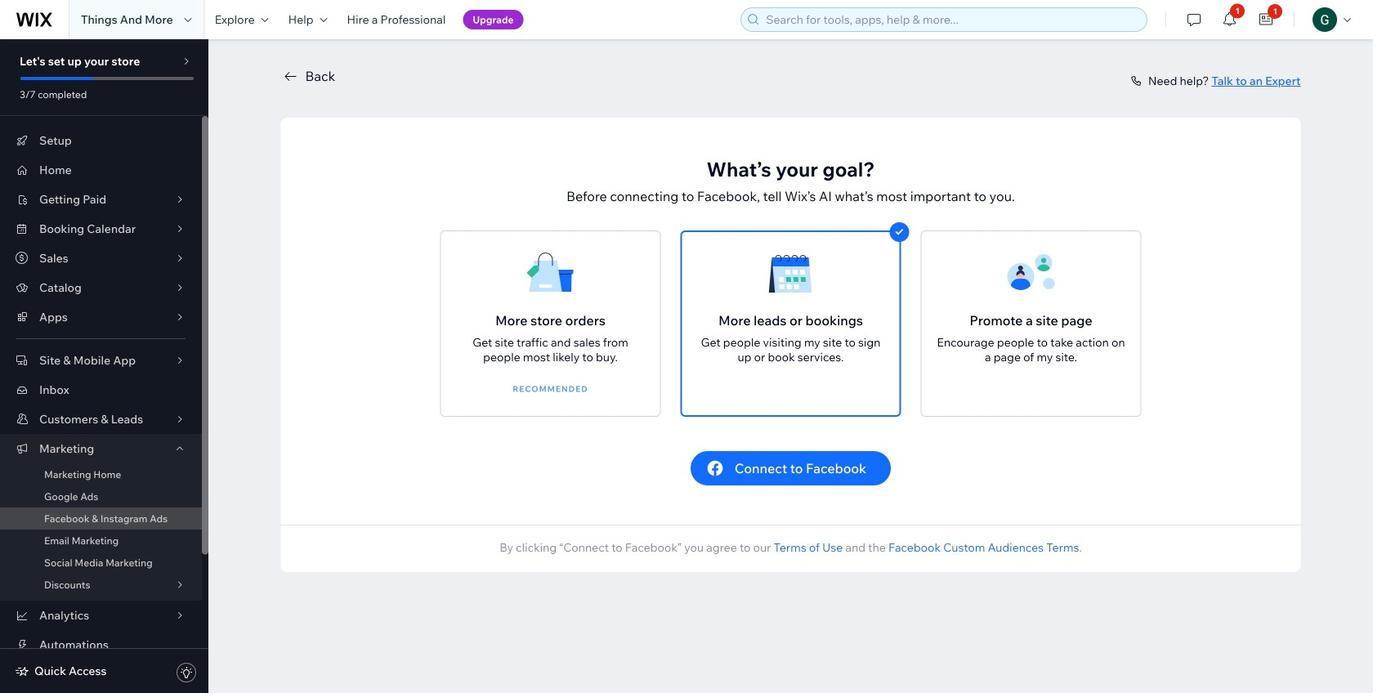 Task type: describe. For each thing, give the bounding box(es) containing it.
1 ad goal image from the left
[[526, 249, 575, 298]]



Task type: locate. For each thing, give the bounding box(es) containing it.
0 horizontal spatial ad goal image
[[526, 249, 575, 298]]

2 ad goal image from the left
[[767, 249, 816, 298]]

sidebar element
[[0, 39, 209, 694]]

ad goal image
[[526, 249, 575, 298], [767, 249, 816, 298], [1007, 249, 1056, 298]]

2 horizontal spatial ad goal image
[[1007, 249, 1056, 298]]

3 ad goal image from the left
[[1007, 249, 1056, 298]]

Search for tools, apps, help & more... field
[[762, 8, 1143, 31]]

1 horizontal spatial ad goal image
[[767, 249, 816, 298]]



Task type: vqa. For each thing, say whether or not it's contained in the screenshot.
the right AD GOAL image
yes



